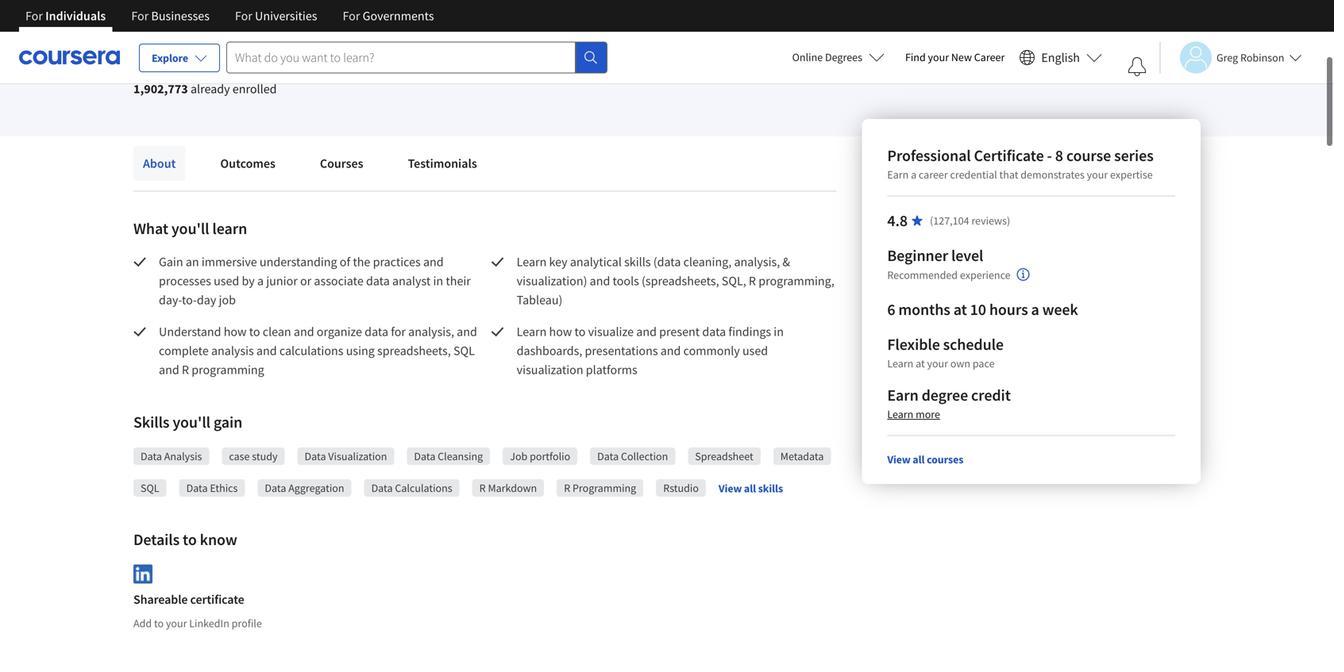 Task type: locate. For each thing, give the bounding box(es) containing it.
your right find
[[928, 50, 949, 64]]

sql right spreadsheets, on the left
[[453, 343, 475, 359]]

for up dec
[[194, 26, 210, 42]]

clean
[[263, 324, 291, 340]]

all inside button
[[744, 482, 756, 496]]

0 vertical spatial used
[[214, 273, 239, 289]]

1 horizontal spatial day
[[430, 24, 447, 38]]

0 horizontal spatial skills
[[624, 254, 651, 270]]

degrees
[[825, 50, 863, 64]]

for for individuals
[[25, 8, 43, 24]]

job
[[219, 292, 236, 308]]

individuals
[[45, 8, 106, 24]]

enroll inside try for free: enroll to start your 7-day full access free trial financial aid available
[[332, 24, 360, 38]]

learn up dashboards,
[[517, 324, 547, 340]]

and down clean
[[256, 343, 277, 359]]

view for view all courses
[[887, 453, 911, 467]]

0 horizontal spatial how
[[224, 324, 247, 340]]

learn more link
[[887, 407, 940, 422]]

1 horizontal spatial all
[[913, 453, 925, 467]]

an
[[186, 254, 199, 270]]

earn inside earn degree credit learn more
[[887, 386, 919, 405]]

learn left the 'key'
[[517, 254, 547, 270]]

a left week
[[1031, 300, 1039, 320]]

you'll for skills
[[173, 413, 210, 432]]

r markdown
[[479, 481, 537, 496]]

for inside 'enroll for free started dec 18'
[[194, 26, 210, 42]]

how up dashboards,
[[549, 324, 572, 340]]

and down analytical
[[590, 273, 610, 289]]

data up calculations
[[414, 450, 436, 464]]

recommended
[[887, 268, 958, 282]]

using
[[346, 343, 375, 359]]

job
[[510, 450, 528, 464]]

r inside understand how to clean and organize data for analysis, and complete analysis and calculations using spreadsheets, sql and r programming
[[182, 362, 189, 378]]

more
[[916, 407, 940, 422]]

1 vertical spatial analysis,
[[408, 324, 454, 340]]

presentations
[[585, 343, 658, 359]]

1 vertical spatial sql
[[141, 481, 159, 496]]

for up spreadsheets, on the left
[[391, 324, 406, 340]]

for for enroll
[[194, 26, 210, 42]]

analysis, up spreadsheets, on the left
[[408, 324, 454, 340]]

english button
[[1013, 32, 1109, 83]]

a
[[911, 168, 917, 182], [257, 273, 264, 289], [1031, 300, 1039, 320]]

2 vertical spatial a
[[1031, 300, 1039, 320]]

to left visualize
[[575, 324, 586, 340]]

10
[[970, 300, 986, 320]]

for up free
[[235, 8, 252, 24]]

2 horizontal spatial a
[[1031, 300, 1039, 320]]

0 vertical spatial day
[[430, 24, 447, 38]]

2 for from the left
[[131, 8, 149, 24]]

0 horizontal spatial enroll
[[159, 26, 192, 42]]

0 horizontal spatial day
[[197, 292, 216, 308]]

0 horizontal spatial all
[[744, 482, 756, 496]]

for right free:
[[343, 8, 360, 24]]

your inside professional certificate - 8 course series earn a career credential that demonstrates your expertise
[[1087, 168, 1108, 182]]

1 vertical spatial earn
[[887, 386, 919, 405]]

already
[[191, 81, 230, 97]]

or
[[300, 273, 312, 289]]

all
[[913, 453, 925, 467], [744, 482, 756, 496]]

in inside the learn how to visualize and present data findings in dashboards, presentations and commonly used visualization platforms
[[774, 324, 784, 340]]

universities
[[255, 8, 317, 24]]

how for learn
[[549, 324, 572, 340]]

1 horizontal spatial used
[[743, 343, 768, 359]]

in left their
[[433, 273, 443, 289]]

your left 7-
[[397, 24, 418, 38]]

analysis, inside learn key analytical skills (data cleaning, analysis, & visualization) and tools (spreadsheets, sql, r programming, tableau)
[[734, 254, 780, 270]]

r down portfolio
[[564, 481, 570, 496]]

1 vertical spatial a
[[257, 273, 264, 289]]

enroll up available on the top
[[332, 24, 360, 38]]

0 horizontal spatial view
[[719, 482, 742, 496]]

find
[[905, 50, 926, 64]]

1 horizontal spatial view
[[887, 453, 911, 467]]

cleaning,
[[684, 254, 732, 270]]

earn degree credit learn more
[[887, 386, 1011, 422]]

your down shareable certificate
[[166, 617, 187, 631]]

1 vertical spatial skills
[[758, 482, 783, 496]]

all down spreadsheet
[[744, 482, 756, 496]]

gain
[[159, 254, 183, 270]]

data inside the gain an immersive understanding of the practices and processes used by a junior or associate data analyst in their day-to-day job
[[366, 273, 390, 289]]

flexible
[[887, 335, 940, 355]]

in right findings
[[774, 324, 784, 340]]

1 horizontal spatial sql
[[453, 343, 475, 359]]

data visualization
[[305, 450, 387, 464]]

shareable
[[133, 592, 188, 608]]

data inside understand how to clean and organize data for analysis, and complete analysis and calculations using spreadsheets, sql and r programming
[[365, 324, 388, 340]]

learn how to visualize and present data findings in dashboards, presentations and commonly used visualization platforms
[[517, 324, 786, 378]]

ethics
[[210, 481, 238, 496]]

1 vertical spatial used
[[743, 343, 768, 359]]

data up using at the bottom left
[[365, 324, 388, 340]]

earn up learn more link on the bottom right
[[887, 386, 919, 405]]

about
[[143, 156, 176, 172]]

0 horizontal spatial in
[[433, 273, 443, 289]]

1 for from the left
[[25, 8, 43, 24]]

0 vertical spatial analysis,
[[734, 254, 780, 270]]

information about difficulty level pre-requisites. image
[[1017, 268, 1030, 281]]

view
[[887, 453, 911, 467], [719, 482, 742, 496]]

how up analysis
[[224, 324, 247, 340]]

0 vertical spatial skills
[[624, 254, 651, 270]]

2 earn from the top
[[887, 386, 919, 405]]

day-
[[159, 292, 182, 308]]

1 horizontal spatial enroll
[[332, 24, 360, 38]]

dashboards,
[[517, 343, 582, 359]]

used inside the learn how to visualize and present data findings in dashboards, presentations and commonly used visualization platforms
[[743, 343, 768, 359]]

week
[[1043, 300, 1078, 320]]

1 horizontal spatial in
[[774, 324, 784, 340]]

gain
[[214, 413, 242, 432]]

data up commonly
[[702, 324, 726, 340]]

1 earn from the top
[[887, 168, 909, 182]]

how inside the learn how to visualize and present data findings in dashboards, presentations and commonly used visualization platforms
[[549, 324, 572, 340]]

0 vertical spatial a
[[911, 168, 917, 182]]

how
[[224, 324, 247, 340], [549, 324, 572, 340]]

0 horizontal spatial used
[[214, 273, 239, 289]]

view all courses link
[[887, 453, 964, 467]]

reviews)
[[972, 214, 1010, 228]]

1 vertical spatial you'll
[[173, 413, 210, 432]]

for for governments
[[343, 8, 360, 24]]

banner navigation
[[13, 0, 447, 32]]

used
[[214, 273, 239, 289], [743, 343, 768, 359]]

hours
[[990, 300, 1028, 320]]

for left businesses
[[131, 8, 149, 24]]

to inside understand how to clean and organize data for analysis, and complete analysis and calculations using spreadsheets, sql and r programming
[[249, 324, 260, 340]]

data
[[141, 450, 162, 464], [305, 450, 326, 464], [414, 450, 436, 464], [597, 450, 619, 464], [186, 481, 208, 496], [265, 481, 286, 496], [371, 481, 393, 496]]

case
[[229, 450, 250, 464]]

know
[[200, 530, 237, 550]]

data down the visualization
[[371, 481, 393, 496]]

data for data analysis
[[141, 450, 162, 464]]

expertise
[[1110, 168, 1153, 182]]

to inside try for free: enroll to start your 7-day full access free trial financial aid available
[[362, 24, 372, 38]]

learn left more
[[887, 407, 914, 422]]

sql inside understand how to clean and organize data for analysis, and complete analysis and calculations using spreadsheets, sql and r programming
[[453, 343, 475, 359]]

to left start
[[362, 24, 372, 38]]

at left 10 on the top right
[[954, 300, 967, 320]]

0 vertical spatial sql
[[453, 343, 475, 359]]

own
[[951, 357, 971, 371]]

enroll up started
[[159, 26, 192, 42]]

enroll for free started dec 18
[[159, 26, 237, 56]]

analysis,
[[734, 254, 780, 270], [408, 324, 454, 340]]

and up calculations
[[294, 324, 314, 340]]

programming,
[[759, 273, 835, 289]]

at down flexible
[[916, 357, 925, 371]]

view all skills
[[719, 482, 783, 496]]

enrolled
[[233, 81, 277, 97]]

1 vertical spatial day
[[197, 292, 216, 308]]

certificate
[[190, 592, 244, 608]]

in
[[433, 273, 443, 289], [774, 324, 784, 340]]

0 horizontal spatial at
[[916, 357, 925, 371]]

for left individuals
[[25, 8, 43, 24]]

earn inside professional certificate - 8 course series earn a career credential that demonstrates your expertise
[[887, 168, 909, 182]]

visualization
[[328, 450, 387, 464]]

0 horizontal spatial a
[[257, 273, 264, 289]]

explore button
[[139, 44, 220, 72]]

understand
[[159, 324, 221, 340]]

data for data calculations
[[371, 481, 393, 496]]

None search field
[[226, 42, 608, 73]]

2 how from the left
[[549, 324, 572, 340]]

data left analysis
[[141, 450, 162, 464]]

credential
[[950, 168, 997, 182]]

career
[[919, 168, 948, 182]]

flexible schedule learn at your own pace
[[887, 335, 1004, 371]]

a right by at the left top of the page
[[257, 273, 264, 289]]

analysis, inside understand how to clean and organize data for analysis, and complete analysis and calculations using spreadsheets, sql and r programming
[[408, 324, 454, 340]]

2 horizontal spatial for
[[391, 324, 406, 340]]

try
[[275, 24, 290, 38]]

day left "full"
[[430, 24, 447, 38]]

for
[[25, 8, 43, 24], [131, 8, 149, 24], [235, 8, 252, 24], [343, 8, 360, 24]]

data cleansing
[[414, 450, 483, 464]]

0 vertical spatial earn
[[887, 168, 909, 182]]

0 vertical spatial you'll
[[171, 219, 209, 239]]

to left know on the left of the page
[[183, 530, 197, 550]]

used up job at the top
[[214, 273, 239, 289]]

all left "courses"
[[913, 453, 925, 467]]

understand how to clean and organize data for analysis, and complete analysis and calculations using spreadsheets, sql and r programming
[[159, 324, 480, 378]]

free
[[498, 24, 516, 38]]

to left clean
[[249, 324, 260, 340]]

learn inside learn key analytical skills (data cleaning, analysis, & visualization) and tools (spreadsheets, sql, r programming, tableau)
[[517, 254, 547, 270]]

1 horizontal spatial a
[[911, 168, 917, 182]]

earn left career at the top right
[[887, 168, 909, 182]]

you'll up analysis
[[173, 413, 210, 432]]

3 for from the left
[[235, 8, 252, 24]]

r left markdown
[[479, 481, 486, 496]]

0 vertical spatial at
[[954, 300, 967, 320]]

rstudio
[[663, 481, 699, 496]]

1 horizontal spatial analysis,
[[734, 254, 780, 270]]

for right try
[[292, 24, 305, 38]]

analysis, left &
[[734, 254, 780, 270]]

for for businesses
[[131, 8, 149, 24]]

your left own
[[927, 357, 948, 371]]

0 vertical spatial all
[[913, 453, 925, 467]]

visualization
[[517, 362, 583, 378]]

1 horizontal spatial skills
[[758, 482, 783, 496]]

learn inside flexible schedule learn at your own pace
[[887, 357, 914, 371]]

day left job at the top
[[197, 292, 216, 308]]

data up programming
[[597, 450, 619, 464]]

view left "courses"
[[887, 453, 911, 467]]

pace
[[973, 357, 995, 371]]

for inside try for free: enroll to start your 7-day full access free trial financial aid available
[[292, 24, 305, 38]]

data left "ethics"
[[186, 481, 208, 496]]

1 how from the left
[[224, 324, 247, 340]]

data down the
[[366, 273, 390, 289]]

1 vertical spatial in
[[774, 324, 784, 340]]

aid
[[320, 45, 335, 60]]

1 horizontal spatial for
[[292, 24, 305, 38]]

cleansing
[[438, 450, 483, 464]]

0 horizontal spatial for
[[194, 26, 210, 42]]

1 vertical spatial view
[[719, 482, 742, 496]]

your down course
[[1087, 168, 1108, 182]]

and up analyst
[[423, 254, 444, 270]]

r right sql, at top
[[749, 273, 756, 289]]

used down findings
[[743, 343, 768, 359]]

tableau)
[[517, 292, 563, 308]]

all for courses
[[913, 453, 925, 467]]

skills inside button
[[758, 482, 783, 496]]

data inside the learn how to visualize and present data findings in dashboards, presentations and commonly used visualization platforms
[[702, 324, 726, 340]]

learn inside earn degree credit learn more
[[887, 407, 914, 422]]

data for using
[[365, 324, 388, 340]]

r down complete on the left bottom of page
[[182, 362, 189, 378]]

skills down metadata
[[758, 482, 783, 496]]

view inside button
[[719, 482, 742, 496]]

show notifications image
[[1128, 57, 1147, 76]]

1 vertical spatial at
[[916, 357, 925, 371]]

data up aggregation
[[305, 450, 326, 464]]

1 horizontal spatial how
[[549, 324, 572, 340]]

4 for from the left
[[343, 8, 360, 24]]

skills up tools
[[624, 254, 651, 270]]

full
[[449, 24, 464, 38]]

0 vertical spatial view
[[887, 453, 911, 467]]

a left career at the top right
[[911, 168, 917, 182]]

how inside understand how to clean and organize data for analysis, and complete analysis and calculations using spreadsheets, sql and r programming
[[224, 324, 247, 340]]

to
[[362, 24, 372, 38], [249, 324, 260, 340], [575, 324, 586, 340], [183, 530, 197, 550], [154, 617, 164, 631]]

0 vertical spatial in
[[433, 273, 443, 289]]

1 vertical spatial all
[[744, 482, 756, 496]]

access
[[466, 24, 496, 38]]

view down spreadsheet
[[719, 482, 742, 496]]

(127,104 reviews)
[[930, 214, 1010, 228]]

sql down data analysis
[[141, 481, 159, 496]]

learn down flexible
[[887, 357, 914, 371]]

beginner level
[[887, 246, 984, 266]]

0 horizontal spatial analysis,
[[408, 324, 454, 340]]

spreadsheet
[[695, 450, 754, 464]]

commonly
[[684, 343, 740, 359]]

complete
[[159, 343, 209, 359]]

credit
[[971, 386, 1011, 405]]

and inside learn key analytical skills (data cleaning, analysis, & visualization) and tools (spreadsheets, sql, r programming, tableau)
[[590, 273, 610, 289]]

key
[[549, 254, 568, 270]]

at
[[954, 300, 967, 320], [916, 357, 925, 371]]

1 horizontal spatial at
[[954, 300, 967, 320]]

you'll up an
[[171, 219, 209, 239]]

data down study
[[265, 481, 286, 496]]

courses
[[927, 453, 964, 467]]

and down present
[[661, 343, 681, 359]]

platforms
[[586, 362, 638, 378]]



Task type: vqa. For each thing, say whether or not it's contained in the screenshot.
bottom content
no



Task type: describe. For each thing, give the bounding box(es) containing it.
schedule
[[943, 335, 1004, 355]]

learn inside the learn how to visualize and present data findings in dashboards, presentations and commonly used visualization platforms
[[517, 324, 547, 340]]

testimonials link
[[398, 146, 487, 181]]

of
[[340, 254, 350, 270]]

your inside try for free: enroll to start your 7-day full access free trial financial aid available
[[397, 24, 418, 38]]

day inside the gain an immersive understanding of the practices and processes used by a junior or associate data analyst in their day-to-day job
[[197, 292, 216, 308]]

online degrees
[[792, 50, 863, 64]]

understanding
[[260, 254, 337, 270]]

study
[[252, 450, 278, 464]]

the
[[353, 254, 370, 270]]

data for visualization
[[702, 324, 726, 340]]

for for try
[[292, 24, 305, 38]]

view for view all skills
[[719, 482, 742, 496]]

a inside the gain an immersive understanding of the practices and processes used by a junior or associate data analyst in their day-to-day job
[[257, 273, 264, 289]]

to-
[[182, 292, 197, 308]]

certificate
[[974, 146, 1044, 166]]

immersive
[[202, 254, 257, 270]]

trial
[[519, 24, 537, 38]]

Search catalog text field
[[226, 42, 576, 73]]

for inside understand how to clean and organize data for analysis, and complete analysis and calculations using spreadsheets, sql and r programming
[[391, 324, 406, 340]]

r programming
[[564, 481, 636, 496]]

data for data aggregation
[[265, 481, 286, 496]]

sql,
[[722, 273, 746, 289]]

at inside flexible schedule learn at your own pace
[[916, 357, 925, 371]]

recommended experience
[[887, 268, 1011, 282]]

tools
[[613, 273, 639, 289]]

for for universities
[[235, 8, 252, 24]]

their
[[446, 273, 471, 289]]

greg robinson button
[[1160, 42, 1302, 73]]

details to know
[[133, 530, 237, 550]]

skills inside learn key analytical skills (data cleaning, analysis, & visualization) and tools (spreadsheets, sql, r programming, tableau)
[[624, 254, 651, 270]]

robinson
[[1241, 50, 1285, 65]]

months
[[899, 300, 951, 320]]

all for skills
[[744, 482, 756, 496]]

experience
[[960, 268, 1011, 282]]

and inside the gain an immersive understanding of the practices and processes used by a junior or associate data analyst in their day-to-day job
[[423, 254, 444, 270]]

data ethics
[[186, 481, 238, 496]]

r inside learn key analytical skills (data cleaning, analysis, & visualization) and tools (spreadsheets, sql, r programming, tableau)
[[749, 273, 756, 289]]

(127,104
[[930, 214, 969, 228]]

series
[[1114, 146, 1154, 166]]

associate
[[314, 273, 364, 289]]

markdown
[[488, 481, 537, 496]]

programming
[[573, 481, 636, 496]]

0 horizontal spatial sql
[[141, 481, 159, 496]]

data collection
[[597, 450, 668, 464]]

data for data visualization
[[305, 450, 326, 464]]

aggregation
[[288, 481, 344, 496]]

visualize
[[588, 324, 634, 340]]

demonstrates
[[1021, 168, 1085, 182]]

for universities
[[235, 8, 317, 24]]

level
[[952, 246, 984, 266]]

&
[[783, 254, 790, 270]]

available
[[337, 45, 380, 60]]

and up presentations
[[636, 324, 657, 340]]

to right add
[[154, 617, 164, 631]]

dec
[[201, 44, 217, 56]]

financial
[[275, 45, 317, 60]]

-
[[1047, 146, 1052, 166]]

what you'll learn
[[133, 219, 247, 239]]

enroll inside 'enroll for free started dec 18'
[[159, 26, 192, 42]]

analysis
[[164, 450, 202, 464]]

and down their
[[457, 324, 477, 340]]

and down complete on the left bottom of page
[[159, 362, 179, 378]]

in inside the gain an immersive understanding of the practices and processes used by a junior or associate data analyst in their day-to-day job
[[433, 273, 443, 289]]

started
[[166, 44, 199, 56]]

add to your linkedin profile
[[133, 617, 262, 631]]

governments
[[363, 8, 434, 24]]

used inside the gain an immersive understanding of the practices and processes used by a junior or associate data analyst in their day-to-day job
[[214, 273, 239, 289]]

(spreadsheets,
[[642, 273, 719, 289]]

metadata
[[781, 450, 824, 464]]

to inside the learn how to visualize and present data findings in dashboards, presentations and commonly used visualization platforms
[[575, 324, 586, 340]]

coursera image
[[19, 45, 120, 70]]

case study
[[229, 450, 278, 464]]

your inside flexible schedule learn at your own pace
[[927, 357, 948, 371]]

professional certificate - 8 course series earn a career credential that demonstrates your expertise
[[887, 146, 1154, 182]]

learn
[[212, 219, 247, 239]]

details
[[133, 530, 180, 550]]

data for data ethics
[[186, 481, 208, 496]]

course
[[1067, 146, 1111, 166]]

visualization)
[[517, 273, 587, 289]]

that
[[1000, 168, 1019, 182]]

your inside the find your new career link
[[928, 50, 949, 64]]

8
[[1055, 146, 1064, 166]]

data for data collection
[[597, 450, 619, 464]]

practices
[[373, 254, 421, 270]]

analytical
[[570, 254, 622, 270]]

add
[[133, 617, 152, 631]]

greg robinson
[[1217, 50, 1285, 65]]

calculations
[[279, 343, 344, 359]]

programming
[[192, 362, 264, 378]]

professional
[[887, 146, 971, 166]]

online degrees button
[[780, 40, 897, 75]]

day inside try for free: enroll to start your 7-day full access free trial financial aid available
[[430, 24, 447, 38]]

how for understand
[[224, 324, 247, 340]]

for individuals
[[25, 8, 106, 24]]

portfolio
[[530, 450, 570, 464]]

1,902,773
[[133, 81, 188, 97]]

english
[[1042, 50, 1080, 66]]

businesses
[[151, 8, 210, 24]]

start
[[374, 24, 395, 38]]

a inside professional certificate - 8 course series earn a career credential that demonstrates your expertise
[[911, 168, 917, 182]]

about link
[[133, 146, 185, 181]]

data for data cleansing
[[414, 450, 436, 464]]

courses
[[320, 156, 363, 172]]

data aggregation
[[265, 481, 344, 496]]

you'll for what
[[171, 219, 209, 239]]



